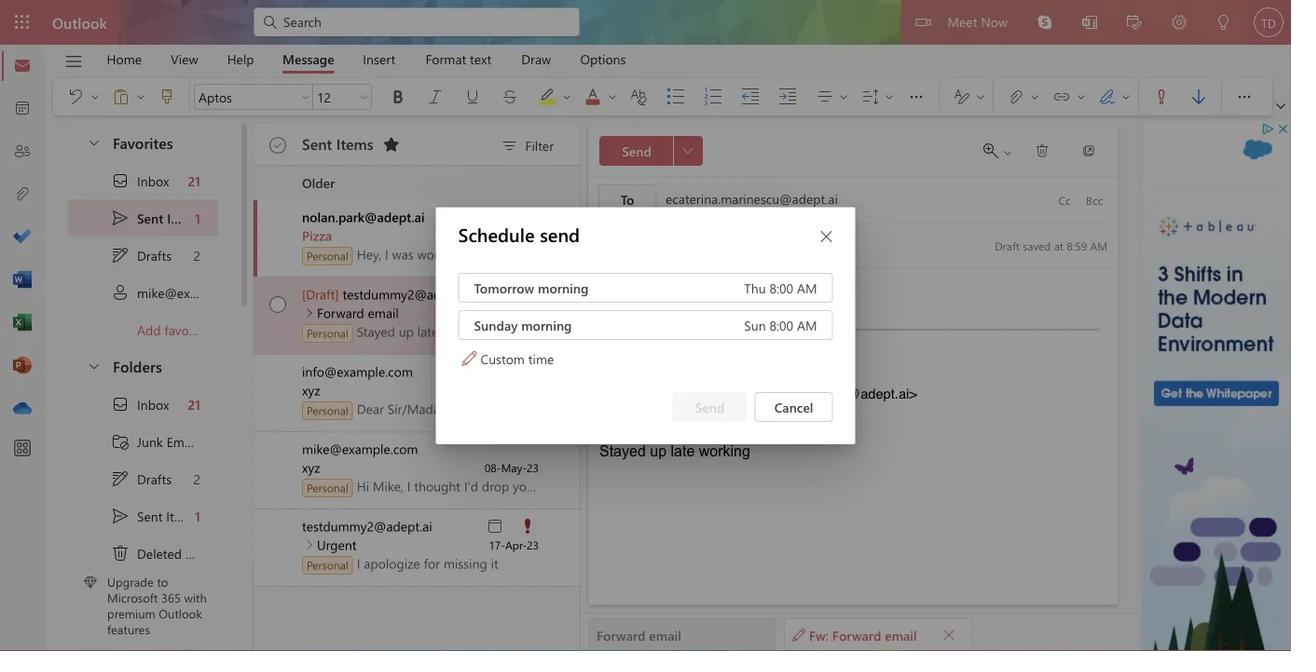 Task type: describe. For each thing, give the bounding box(es) containing it.
options
[[580, 50, 626, 68]]

deleted
[[137, 545, 182, 562]]

excel image
[[13, 314, 32, 333]]

 tree item
[[68, 535, 218, 572]]

now
[[981, 13, 1008, 30]]

format text
[[425, 50, 491, 68]]


[[426, 88, 445, 106]]

word image
[[13, 271, 32, 290]]

upgrade to microsoft 365 with premium outlook features
[[107, 574, 207, 638]]

time
[[528, 350, 554, 367]]

 sent items 1 for 1st the  tree item from the bottom
[[111, 507, 200, 526]]

8:59
[[1067, 238, 1087, 253]]

sunday
[[474, 316, 518, 334]]

text
[[470, 50, 491, 68]]

clipboard group
[[57, 78, 185, 116]]

add favorite tree item
[[68, 311, 218, 349]]

fw:
[[809, 627, 829, 644]]

numbering image
[[704, 88, 741, 106]]

 fw: forward email
[[792, 627, 917, 644]]

favorites tree
[[68, 117, 253, 349]]


[[111, 433, 130, 451]]

 junk email
[[111, 433, 197, 451]]

 for 
[[1035, 144, 1050, 158]]

email
[[167, 433, 197, 450]]

message list list box
[[254, 166, 580, 651]]

 tree item for 
[[68, 237, 218, 274]]

bullets image
[[666, 88, 704, 106]]

cancel button
[[755, 392, 833, 422]]

reading pane main content
[[581, 117, 1137, 652]]

outlook link
[[52, 0, 107, 45]]

folders
[[113, 356, 162, 376]]

am for sun 8:00 am
[[797, 316, 817, 334]]

1  tree item from the top
[[68, 199, 218, 237]]

drafts for 
[[137, 471, 172, 488]]

 button
[[620, 82, 657, 112]]

 tree item
[[68, 274, 253, 311]]


[[158, 88, 176, 106]]

pizza
[[302, 227, 332, 244]]

stayed up late working
[[599, 443, 750, 460]]

nolan.park@adept.ai
[[302, 208, 425, 226]]

draw button
[[507, 45, 565, 74]]

 button
[[379, 82, 417, 112]]

23 down  at the left
[[527, 538, 539, 553]]

 for favorites tree item
[[87, 135, 102, 150]]

up inside reading pane main content
[[650, 443, 667, 460]]

21 for 
[[188, 172, 200, 189]]

Select all messages checkbox
[[265, 132, 291, 158]]

message button
[[268, 45, 348, 74]]

add favorite
[[137, 321, 208, 339]]

email inside button
[[649, 627, 681, 644]]

 sent items 1 for first the  tree item
[[111, 209, 200, 227]]

 tree item
[[68, 423, 218, 460]]

 button
[[417, 82, 454, 112]]


[[1189, 88, 1208, 106]]

send button
[[673, 392, 747, 422]]

09-may-23
[[483, 228, 539, 243]]

personal for nolan.park@adept.ai
[[307, 248, 348, 263]]

basic text group
[[194, 78, 935, 116]]

add
[[137, 321, 161, 339]]

 for fw:
[[792, 629, 805, 642]]

 left  on the top left of the page
[[359, 91, 370, 103]]

forward inside button
[[597, 627, 646, 644]]

Select a conversation checkbox
[[257, 278, 302, 318]]

 button
[[55, 46, 92, 77]]

Select a conversation checkbox
[[257, 355, 302, 395]]

sunday morning
[[474, 316, 572, 334]]

 button for basic text group
[[298, 84, 313, 110]]

format
[[425, 50, 466, 68]]

 tree item for 
[[68, 386, 218, 423]]

 for  deleted items
[[111, 544, 130, 563]]


[[111, 283, 130, 302]]

am for thu 8:00 am
[[797, 279, 817, 296]]

working inside reading pane main content
[[699, 443, 750, 460]]

decrease indent image
[[741, 88, 778, 106]]

schedule send dialog
[[0, 0, 1291, 652]]

stayed inside 'personal stayed up late working'
[[357, 323, 395, 340]]

include group
[[997, 78, 1134, 116]]


[[486, 517, 504, 536]]

 mike@example.com
[[111, 283, 253, 302]]

premium features image
[[84, 576, 97, 589]]

personal for info@example.com
[[307, 403, 348, 418]]


[[983, 144, 998, 158]]

meet now
[[947, 13, 1008, 30]]

 inside favorites tree
[[111, 209, 130, 227]]

format text button
[[412, 45, 505, 74]]

it inside personal i apologize for missing it
[[491, 555, 498, 572]]

may- for mike@example.com
[[501, 460, 527, 475]]

forward email inside button
[[597, 627, 681, 644]]

1 vertical spatial may-
[[501, 306, 527, 321]]

 filter
[[500, 137, 554, 156]]

 button
[[454, 82, 491, 112]]

sent inside tree
[[137, 508, 163, 525]]

 button left  on the top left of the page
[[357, 84, 372, 110]]

Message body, press Alt+F10 to exit text field
[[599, 284, 1107, 323]]

 for basic text group
[[300, 91, 311, 103]]

1 horizontal spatial  button
[[936, 622, 962, 648]]

 for 
[[111, 172, 130, 190]]


[[500, 137, 519, 156]]

left-rail-appbar navigation
[[4, 45, 41, 431]]

outlook inside upgrade to microsoft 365 with premium outlook features
[[159, 606, 202, 622]]

 button
[[491, 82, 529, 112]]

 inside the " "
[[1002, 147, 1013, 158]]

23 left "send"
[[526, 228, 539, 243]]

up inside 'personal stayed up late working'
[[399, 323, 414, 340]]

options button
[[566, 45, 640, 74]]

to
[[157, 574, 168, 590]]

tomorrow morning
[[474, 279, 589, 296]]


[[1081, 144, 1096, 158]]

testdummy2@adept.ai for testdummy2@adept.ai
[[302, 518, 432, 535]]

Add a subject text field
[[588, 231, 978, 261]]

view
[[171, 50, 198, 68]]

schedule send application
[[0, 0, 1291, 652]]

2 xyz from the top
[[302, 459, 320, 476]]

 button
[[1070, 136, 1107, 166]]

 for 
[[111, 246, 130, 265]]

21 for 
[[188, 396, 200, 413]]

am inside reading pane main content
[[1090, 238, 1107, 253]]

files image
[[13, 185, 32, 204]]

info@example.com xyz
[[302, 363, 413, 399]]

draft saved at 8:59 am
[[995, 238, 1107, 253]]

 button for favorites tree item
[[77, 125, 109, 159]]

17-apr-23
[[489, 538, 539, 553]]

folders tree item
[[68, 349, 218, 386]]

2  tree item from the top
[[68, 498, 218, 535]]

09-
[[483, 228, 500, 243]]

to do image
[[13, 228, 32, 247]]

2 for 
[[194, 247, 200, 264]]

working inside 'personal stayed up late working'
[[442, 323, 488, 340]]


[[382, 135, 400, 154]]


[[463, 88, 482, 106]]

help button
[[213, 45, 268, 74]]

tab list inside the schedule send application
[[92, 45, 640, 74]]


[[518, 517, 537, 536]]

[draft] testdummy2@adept.ai
[[302, 286, 473, 303]]

schedule send
[[458, 222, 580, 247]]

apologize
[[364, 555, 420, 572]]

with
[[184, 590, 207, 606]]

custom
[[481, 350, 525, 367]]

sent items 
[[302, 134, 400, 154]]

2 horizontal spatial email
[[885, 627, 917, 644]]

personal for mike@example.com
[[307, 481, 348, 495]]

0 vertical spatial testdummy2@adept.ai
[[343, 286, 473, 303]]

 drafts for 
[[111, 470, 172, 488]]

select a conversation checkbox for 09-may-23
[[257, 200, 302, 240]]

may- for nolan.park@adept.ai
[[500, 228, 526, 243]]

 button
[[1180, 82, 1217, 112]]

schedule send heading
[[436, 207, 855, 265]]

message list section
[[254, 119, 580, 651]]

late inside reading pane main content
[[671, 443, 695, 460]]

features
[[107, 621, 150, 638]]



Task type: vqa. For each thing, say whether or not it's contained in the screenshot.


Task type: locate. For each thing, give the bounding box(es) containing it.
apr-
[[505, 538, 527, 553]]

mail image
[[13, 57, 32, 76]]

cc
[[1058, 193, 1071, 208]]

1 2 from the top
[[194, 247, 200, 264]]

it down 17-
[[491, 555, 498, 572]]

personal down urgent
[[307, 558, 348, 573]]

inbox inside favorites tree
[[137, 172, 169, 189]]

2 inside tree
[[194, 471, 200, 488]]

 inside  custom time
[[462, 351, 477, 366]]


[[1152, 88, 1171, 106]]

 inbox down favorites tree item
[[111, 172, 169, 190]]

To text field
[[666, 190, 1050, 211]]

 tree item
[[68, 199, 218, 237], [68, 498, 218, 535]]

 inside reading pane main content
[[942, 629, 955, 642]]

drafts
[[137, 247, 172, 264], [137, 471, 172, 488]]

0 vertical spatial 
[[111, 209, 130, 227]]

0 vertical spatial 2
[[194, 247, 200, 264]]

may- down tomorrow
[[501, 306, 527, 321]]

cc button
[[1050, 185, 1079, 215]]

0 horizontal spatial it
[[491, 555, 498, 572]]

may-
[[500, 228, 526, 243], [501, 306, 527, 321], [501, 460, 527, 475]]

1 vertical spatial 
[[111, 507, 130, 526]]

1 vertical spatial sent
[[137, 210, 163, 227]]

morning down "send"
[[538, 279, 589, 296]]

0 vertical spatial xyz
[[302, 382, 320, 399]]

1 up the  mike@example.com
[[195, 210, 200, 227]]

 right the " "
[[1035, 144, 1050, 158]]

2 vertical spatial may-
[[501, 460, 527, 475]]

 down  at the bottom left of page
[[111, 470, 130, 488]]

1  inbox from the top
[[111, 172, 169, 190]]

 button left favorites
[[77, 125, 109, 159]]

 button
[[1143, 82, 1180, 112]]

check
[[599, 284, 641, 302]]

morning up time
[[521, 316, 572, 334]]

0 vertical spatial inbox
[[137, 172, 169, 189]]


[[269, 137, 286, 154], [269, 296, 286, 313]]

0 vertical spatial may-
[[500, 228, 526, 243]]

21 inside favorites tree
[[188, 172, 200, 189]]

xyz
[[302, 382, 320, 399], [302, 459, 320, 476]]

2  from the top
[[269, 296, 286, 313]]

1 vertical spatial  tree item
[[68, 460, 218, 498]]

21
[[188, 172, 200, 189], [188, 396, 200, 413]]

08- up 
[[485, 460, 501, 475]]

 up 
[[111, 246, 130, 265]]

items up the  mike@example.com
[[167, 210, 200, 227]]

items inside  deleted items
[[185, 545, 217, 562]]

 drafts up  tree item
[[111, 246, 172, 265]]

inbox up  junk email
[[137, 396, 169, 413]]

8:00 right "sun"
[[769, 316, 793, 334]]

to button
[[598, 185, 656, 214]]

1 vertical spatial morning
[[521, 316, 572, 334]]

1 for 1st the  tree item from the bottom
[[195, 508, 200, 525]]

testdummy2@adept.ai
[[343, 286, 473, 303], [623, 386, 760, 402], [302, 518, 432, 535]]

items up  deleted items
[[166, 508, 198, 525]]

 tree item down favorites tree item
[[68, 199, 218, 237]]

0 vertical spatial drafts
[[137, 247, 172, 264]]

testdummy2@adept.ai up stayed up late working
[[623, 386, 760, 402]]

 down favorites tree item
[[111, 172, 130, 190]]

sun 8:00 am
[[744, 316, 817, 334]]

1 vertical spatial 
[[111, 544, 130, 563]]

 button
[[1024, 136, 1061, 166]]

sent up  tree item
[[137, 508, 163, 525]]

2 1 from the top
[[195, 508, 200, 525]]

personal inside personal i apologize for missing it
[[307, 558, 348, 573]]

21 inside tree
[[188, 396, 200, 413]]

personal i apologize for missing it
[[307, 555, 498, 573]]

personal up urgent
[[307, 481, 348, 495]]

1 vertical spatial late
[[671, 443, 695, 460]]

1 drafts from the top
[[137, 247, 172, 264]]


[[111, 209, 130, 227], [111, 507, 130, 526]]

am down thu 8:00 am
[[797, 316, 817, 334]]

 up  at the bottom left of page
[[111, 395, 130, 414]]

08- down tomorrow
[[485, 306, 501, 321]]

1 vertical spatial  tree item
[[68, 386, 218, 423]]

forward email inside message list list box
[[317, 304, 399, 322]]

1 vertical spatial  sent items 1
[[111, 507, 200, 526]]

urgent
[[317, 536, 357, 554]]

personal stayed up late working
[[307, 323, 488, 341]]

1 vertical spatial 1
[[195, 508, 200, 525]]

 custom time
[[462, 350, 554, 367]]

sent right 
[[302, 134, 332, 154]]

forward email
[[317, 304, 399, 322], [597, 627, 681, 644]]

calendar image
[[13, 100, 32, 118]]

1 21 from the top
[[188, 172, 200, 189]]

drafts for 
[[137, 247, 172, 264]]


[[501, 88, 519, 106]]


[[629, 88, 648, 106]]

Select a conversation checkbox
[[257, 200, 302, 240], [257, 510, 302, 550]]

 button left folders on the bottom left
[[77, 349, 109, 383]]

 drafts inside favorites tree
[[111, 246, 172, 265]]

 for custom
[[462, 351, 477, 366]]

 tree item
[[68, 162, 218, 199], [68, 386, 218, 423]]

0 horizontal spatial 
[[462, 351, 477, 366]]

xyz up urgent
[[302, 459, 320, 476]]

0 vertical spatial stayed
[[357, 323, 395, 340]]

0 horizontal spatial working
[[442, 323, 488, 340]]

0 vertical spatial up
[[399, 323, 414, 340]]

0 vertical spatial forward email
[[317, 304, 399, 322]]

1 horizontal spatial working
[[699, 443, 750, 460]]

morning for tomorrow morning
[[538, 279, 589, 296]]

1 vertical spatial testdummy2@adept.ai
[[623, 386, 760, 402]]

tree containing 
[[68, 386, 218, 652]]

it right check at the top
[[644, 284, 652, 302]]

1 horizontal spatial email
[[649, 627, 681, 644]]

0 vertical spatial 
[[462, 351, 477, 366]]


[[1035, 144, 1050, 158], [111, 544, 130, 563]]

1 1 from the top
[[195, 210, 200, 227]]

2 vertical spatial am
[[797, 316, 817, 334]]

1 inside tree
[[195, 508, 200, 525]]

2 8:00 from the top
[[769, 316, 793, 334]]

sent inside favorites tree
[[137, 210, 163, 227]]

0 vertical spatial 
[[111, 246, 130, 265]]

0 horizontal spatial email
[[368, 304, 399, 322]]

1 horizontal spatial outlook
[[159, 606, 202, 622]]

sent
[[302, 134, 332, 154], [137, 210, 163, 227], [137, 508, 163, 525]]

0 vertical spatial working
[[442, 323, 488, 340]]

outlook up  button
[[52, 12, 107, 32]]


[[389, 88, 407, 106]]

outlook banner
[[0, 0, 1291, 45]]

1 vertical spatial forward email
[[597, 627, 681, 644]]

3 personal from the top
[[307, 403, 348, 418]]

 inbox inside tree
[[111, 395, 169, 414]]

1 08-may-23 from the top
[[485, 306, 539, 321]]

2  tree item from the top
[[68, 460, 218, 498]]

2 21 from the top
[[188, 396, 200, 413]]

items inside sent items 
[[336, 134, 373, 154]]

select a conversation checkbox for urgent
[[257, 510, 302, 550]]

1  tree item from the top
[[68, 237, 218, 274]]

to
[[620, 191, 634, 208]]

23 down tomorrow morning
[[527, 306, 539, 321]]

schedule send document
[[0, 0, 1291, 652]]

 tree item up junk
[[68, 386, 218, 423]]

home button
[[93, 45, 156, 74]]

 up 
[[111, 209, 130, 227]]

1 vertical spatial inbox
[[137, 396, 169, 413]]


[[111, 172, 130, 190], [111, 395, 130, 414]]

draft
[[995, 238, 1020, 253]]

21 down favorites tree item
[[188, 172, 200, 189]]

0 horizontal spatial outlook
[[52, 12, 107, 32]]

 button down message button
[[298, 84, 313, 110]]

1 vertical spatial  tree item
[[68, 498, 218, 535]]

08-may-23 down tomorrow
[[485, 306, 539, 321]]

1 horizontal spatial 
[[792, 629, 805, 642]]

5 personal from the top
[[307, 558, 348, 573]]

testdummy2@adept.ai up urgent
[[302, 518, 432, 535]]

mike@example.com up favorite
[[137, 284, 253, 301]]

late down [draft] testdummy2@adept.ai
[[417, 323, 438, 340]]

info@example.com
[[302, 363, 413, 380]]

2  from the top
[[111, 470, 130, 488]]

 down message button
[[300, 91, 311, 103]]

 button inside folders tree item
[[77, 349, 109, 383]]

1 vertical spatial 
[[111, 470, 130, 488]]

 left favorites
[[87, 135, 102, 150]]

0 vertical spatial 21
[[188, 172, 200, 189]]

 inside select all messages option
[[269, 137, 286, 154]]

1  from the top
[[111, 246, 130, 265]]

 for folders tree item
[[87, 358, 102, 373]]

 drafts down  tree item
[[111, 470, 172, 488]]

it inside text field
[[644, 284, 652, 302]]

outlook down to
[[159, 606, 202, 622]]

 left fw:
[[792, 629, 805, 642]]

4 personal from the top
[[307, 481, 348, 495]]

xyz down info@example.com
[[302, 382, 320, 399]]

 button
[[148, 82, 185, 112]]

tags group
[[1143, 78, 1217, 112]]

am right the 8:59
[[1090, 238, 1107, 253]]

1  tree item from the top
[[68, 162, 218, 199]]

ecaterina.marinescu@adept.ai
[[666, 190, 838, 207]]

morning
[[538, 279, 589, 296], [521, 316, 572, 334]]

 inbox inside favorites tree
[[111, 172, 169, 190]]

inbox for 
[[137, 396, 169, 413]]

1 horizontal spatial up
[[650, 443, 667, 460]]

2 08-may-23 from the top
[[485, 460, 539, 475]]

2 drafts from the top
[[137, 471, 172, 488]]

up
[[399, 323, 414, 340], [650, 443, 667, 460]]


[[271, 137, 286, 152]]

0 vertical spatial  tree item
[[68, 199, 218, 237]]

schedule
[[458, 222, 535, 247]]

0 horizontal spatial mike@example.com
[[137, 284, 253, 301]]

 inside favorites tree
[[111, 172, 130, 190]]

 for 
[[111, 470, 130, 488]]

stayed inside reading pane main content
[[599, 443, 646, 460]]

1 vertical spatial 8:00
[[769, 316, 793, 334]]

personal down pizza
[[307, 248, 348, 263]]

1 vertical spatial outlook
[[159, 606, 202, 622]]

mike@example.com inside message list list box
[[302, 440, 418, 458]]

1 vertical spatial  drafts
[[111, 470, 172, 488]]

1 vertical spatial  inbox
[[111, 395, 169, 414]]

 inside tree
[[111, 395, 130, 414]]

0 vertical spatial sent
[[302, 134, 332, 154]]

am up sun 8:00 am
[[797, 279, 817, 296]]

1  drafts from the top
[[111, 246, 172, 265]]

1  from the top
[[269, 137, 286, 154]]

2 down email
[[194, 471, 200, 488]]

thu
[[744, 279, 766, 296]]

0 vertical spatial 
[[111, 172, 130, 190]]

send
[[695, 398, 725, 416]]

personal
[[307, 248, 348, 263], [307, 326, 348, 341], [307, 403, 348, 418], [307, 481, 348, 495], [307, 558, 348, 573]]

 tree item up 
[[68, 237, 218, 274]]

email
[[368, 304, 399, 322], [649, 627, 681, 644], [885, 627, 917, 644]]

personal inside 'personal stayed up late working'
[[307, 326, 348, 341]]

1 inside favorites tree
[[195, 210, 200, 227]]

personal down "info@example.com xyz" on the bottom left of page
[[307, 403, 348, 418]]

may- up  at the left
[[501, 460, 527, 475]]

1 vertical spatial mike@example.com
[[302, 440, 418, 458]]

1  sent items 1 from the top
[[111, 209, 200, 227]]

working
[[442, 323, 488, 340], [699, 443, 750, 460]]

 deleted items
[[111, 544, 217, 563]]

2  inbox from the top
[[111, 395, 169, 414]]

outlook inside "banner"
[[52, 12, 107, 32]]

may- left "send"
[[500, 228, 526, 243]]

 left [draft]
[[269, 296, 286, 313]]

0 vertical spatial morning
[[538, 279, 589, 296]]

1 vertical spatial select a conversation checkbox
[[257, 510, 302, 550]]

 sent items 1 up  tree item
[[111, 209, 200, 227]]

draw
[[521, 50, 551, 68]]

 tree item for 
[[68, 460, 218, 498]]

1 for first the  tree item
[[195, 210, 200, 227]]

1 vertical spatial drafts
[[137, 471, 172, 488]]

 inbox down folders tree item
[[111, 395, 169, 414]]

items left 
[[336, 134, 373, 154]]

1 horizontal spatial late
[[671, 443, 695, 460]]

1 vertical spatial 08-
[[485, 460, 501, 475]]

1  from the top
[[111, 209, 130, 227]]

1 vertical spatial working
[[699, 443, 750, 460]]

2  from the top
[[111, 395, 130, 414]]

0 horizontal spatial  button
[[811, 221, 841, 251]]

mike@example.com down "info@example.com xyz" on the bottom left of page
[[302, 440, 418, 458]]

0 vertical spatial 08-may-23
[[485, 306, 539, 321]]

 inbox for 
[[111, 172, 169, 190]]

0 horizontal spatial forward email
[[317, 304, 399, 322]]

sent inside sent items 
[[302, 134, 332, 154]]

testdummy2@adept.ai up 'personal stayed up late working'
[[343, 286, 473, 303]]

2 select a conversation checkbox from the top
[[257, 510, 302, 550]]

 button
[[376, 130, 406, 159]]

1 inbox from the top
[[137, 172, 169, 189]]

message
[[282, 50, 334, 68]]

1 horizontal spatial stayed
[[599, 443, 646, 460]]

premium
[[107, 606, 155, 622]]

am
[[1090, 238, 1107, 253], [797, 279, 817, 296], [797, 316, 817, 334]]

2 up the  mike@example.com
[[194, 247, 200, 264]]

drafts inside favorites tree
[[137, 247, 172, 264]]

1 vertical spatial stayed
[[599, 443, 646, 460]]

1 horizontal spatial 
[[1035, 144, 1050, 158]]

1 vertical spatial 
[[942, 629, 955, 642]]

favorites tree item
[[68, 125, 218, 162]]

17-
[[489, 538, 505, 553]]

 right  on the top right of page
[[1002, 147, 1013, 158]]

0 horizontal spatial stayed
[[357, 323, 395, 340]]

0 vertical spatial 
[[1035, 144, 1050, 158]]

working up custom
[[442, 323, 488, 340]]

tab list
[[92, 45, 640, 74]]

 left custom
[[462, 351, 477, 366]]

saved
[[1023, 238, 1051, 253]]

1 vertical spatial am
[[797, 279, 817, 296]]

 button
[[811, 221, 841, 251], [936, 622, 962, 648]]

2 08- from the top
[[485, 460, 501, 475]]

 inside favorites tree item
[[87, 135, 102, 150]]

8:00 right thu
[[769, 279, 793, 296]]

xyz inside "info@example.com xyz"
[[302, 382, 320, 399]]

inbox for 
[[137, 172, 169, 189]]

favorite
[[164, 321, 208, 339]]

late inside 'personal stayed up late working'
[[417, 323, 438, 340]]

 button inside favorites tree item
[[77, 125, 109, 159]]

people image
[[13, 143, 32, 161]]

0 vertical spatial 
[[819, 229, 834, 244]]

 tree item inside favorites tree
[[68, 237, 218, 274]]

0 vertical spatial  button
[[811, 221, 841, 251]]

0 vertical spatial am
[[1090, 238, 1107, 253]]

missing
[[444, 555, 487, 572]]

 left sent items 
[[269, 137, 286, 154]]

1 horizontal spatial mike@example.com
[[302, 440, 418, 458]]

i
[[357, 555, 360, 572]]

testdummy2@adept.ai for testdummy2@adept.ai <testdummy2@adept.ai>
[[623, 386, 760, 402]]

1 select a conversation checkbox from the top
[[257, 200, 302, 240]]

1 xyz from the top
[[302, 382, 320, 399]]

tree
[[68, 386, 218, 652]]

2  from the top
[[111, 507, 130, 526]]

0 vertical spatial outlook
[[52, 12, 107, 32]]

tomorrow
[[474, 279, 534, 296]]

cancel
[[774, 398, 813, 416]]

working down send button
[[699, 443, 750, 460]]

insert
[[363, 50, 395, 68]]

forward email button
[[588, 618, 776, 652]]

testdummy2@adept.ai inside reading pane main content
[[623, 386, 760, 402]]

 sent items 1 up deleted
[[111, 507, 200, 526]]

1 horizontal spatial 
[[942, 629, 955, 642]]

tree inside the schedule send application
[[68, 386, 218, 652]]

1 vertical spatial 08-may-23
[[485, 460, 539, 475]]

0 horizontal spatial late
[[417, 323, 438, 340]]

 drafts for 
[[111, 246, 172, 265]]

1 horizontal spatial forward
[[597, 627, 646, 644]]

0 vertical spatial late
[[417, 323, 438, 340]]

 inside tree
[[111, 470, 130, 488]]

1 up  deleted items
[[195, 508, 200, 525]]

increase indent image
[[778, 88, 816, 106]]

2  sent items 1 from the top
[[111, 507, 200, 526]]

meet
[[947, 13, 977, 30]]

8:00 for sun
[[769, 316, 793, 334]]

 tree item up deleted
[[68, 498, 218, 535]]


[[111, 246, 130, 265], [111, 470, 130, 488]]

 inside option
[[269, 296, 286, 313]]

0 horizontal spatial 
[[111, 544, 130, 563]]

filter
[[525, 137, 554, 154]]

1 horizontal spatial forward email
[[597, 627, 681, 644]]

2 for 
[[194, 471, 200, 488]]

onedrive image
[[13, 400, 32, 419]]

 inside favorites tree
[[111, 246, 130, 265]]

0 horizontal spatial up
[[399, 323, 414, 340]]

2
[[194, 247, 200, 264], [194, 471, 200, 488]]

upgrade
[[107, 574, 154, 590]]

1  from the top
[[111, 172, 130, 190]]

sent down favorites tree item
[[137, 210, 163, 227]]

 for 
[[111, 395, 130, 414]]

 drafts
[[111, 246, 172, 265], [111, 470, 172, 488]]

0 vertical spatial  inbox
[[111, 172, 169, 190]]

more apps image
[[13, 440, 32, 459]]

23
[[526, 228, 539, 243], [527, 306, 539, 321], [527, 460, 539, 475], [527, 538, 539, 553]]

08-may-23 up  at the left
[[485, 460, 539, 475]]

select a conversation checkbox down select all messages option
[[257, 200, 302, 240]]

 sent items 1 inside tree
[[111, 507, 200, 526]]

1 vertical spatial it
[[491, 555, 498, 572]]

2 inbox from the top
[[137, 396, 169, 413]]

0 vertical spatial  tree item
[[68, 237, 218, 274]]


[[300, 91, 311, 103], [359, 91, 370, 103], [87, 135, 102, 150], [1002, 147, 1013, 158], [87, 358, 102, 373]]

<testdummy2@adept.ai>
[[764, 386, 917, 402]]

1 vertical spatial  button
[[936, 622, 962, 648]]

2  drafts from the top
[[111, 470, 172, 488]]

inbox inside tree
[[137, 396, 169, 413]]

2  tree item from the top
[[68, 386, 218, 423]]

 up upgrade
[[111, 544, 130, 563]]

 left folders on the bottom left
[[87, 358, 102, 373]]

0 vertical spatial it
[[644, 284, 652, 302]]

email inside message list list box
[[368, 304, 399, 322]]

0 vertical spatial mike@example.com
[[137, 284, 253, 301]]

0 vertical spatial 
[[269, 137, 286, 154]]

drafts up  tree item
[[137, 247, 172, 264]]

2 inside favorites tree
[[194, 247, 200, 264]]

2 vertical spatial testdummy2@adept.ai
[[302, 518, 432, 535]]

0 vertical spatial 1
[[195, 210, 200, 227]]

1 8:00 from the top
[[769, 279, 793, 296]]

 tree item down junk
[[68, 460, 218, 498]]

1 personal from the top
[[307, 248, 348, 263]]

1 vertical spatial up
[[650, 443, 667, 460]]

1 vertical spatial 
[[269, 296, 286, 313]]

0 vertical spatial 08-
[[485, 306, 501, 321]]

8:00 for thu
[[769, 279, 793, 296]]

2 horizontal spatial forward
[[832, 627, 881, 644]]

home
[[107, 50, 142, 68]]

inbox down favorites tree item
[[137, 172, 169, 189]]

0 vertical spatial select a conversation checkbox
[[257, 200, 302, 240]]

0 horizontal spatial 
[[819, 229, 834, 244]]

powerpoint image
[[13, 357, 32, 376]]

testdummy2@adept.ai <testdummy2@adept.ai>
[[620, 386, 917, 402]]

view button
[[157, 45, 212, 74]]

 tree item for 
[[68, 162, 218, 199]]

tab list containing home
[[92, 45, 640, 74]]

 up  tree item
[[111, 507, 130, 526]]

21 up email
[[188, 396, 200, 413]]

 tree item
[[68, 237, 218, 274], [68, 460, 218, 498]]

1 vertical spatial xyz
[[302, 459, 320, 476]]

 sent items 1 inside favorites tree
[[111, 209, 200, 227]]

select a conversation checkbox left urgent
[[257, 510, 302, 550]]

forward inside message list list box
[[317, 304, 364, 322]]

late down send button
[[671, 443, 695, 460]]

thu 8:00 am
[[744, 279, 817, 296]]

items inside favorites tree
[[167, 210, 200, 227]]

sent items heading
[[302, 124, 406, 165]]

 inside tree item
[[111, 544, 130, 563]]

sun
[[744, 316, 766, 334]]

 inside  fw: forward email
[[792, 629, 805, 642]]

check it
[[599, 284, 652, 302]]

 inside button
[[1035, 144, 1050, 158]]

morning for sunday morning
[[521, 316, 572, 334]]


[[64, 52, 83, 71]]

2 personal from the top
[[307, 326, 348, 341]]

1 08- from the top
[[485, 306, 501, 321]]

2 2 from the top
[[194, 471, 200, 488]]

 inside schedule send document
[[819, 229, 834, 244]]

0 vertical spatial  sent items 1
[[111, 209, 200, 227]]

 inbox for 
[[111, 395, 169, 414]]

personal down [draft]
[[307, 326, 348, 341]]

 inside folders tree item
[[87, 358, 102, 373]]

0 horizontal spatial forward
[[317, 304, 364, 322]]

 tree item down favorites
[[68, 162, 218, 199]]

mike@example.com inside the  mike@example.com
[[137, 284, 253, 301]]

items right deleted
[[185, 545, 217, 562]]

 button for folders tree item
[[77, 349, 109, 383]]

1 vertical spatial 21
[[188, 396, 200, 413]]

23 up  at the left
[[527, 460, 539, 475]]

drafts down  junk email
[[137, 471, 172, 488]]



